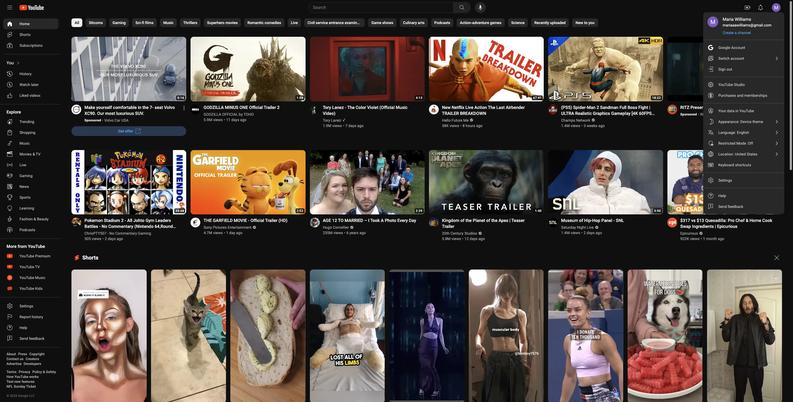 Task type: locate. For each thing, give the bounding box(es) containing it.
1 horizontal spatial 1
[[704, 237, 706, 241]]

gym
[[146, 218, 154, 224]]

0 horizontal spatial the
[[348, 105, 355, 110]]

gaming left sci-
[[113, 21, 126, 25]]

youtube up youtube music
[[20, 265, 34, 270]]

1 vertical spatial 1.4m views
[[562, 231, 581, 236]]

youtube premium link
[[3, 251, 59, 262], [3, 251, 59, 262]]

ago right 7
[[358, 124, 364, 128]]

youtube up purchases
[[719, 83, 734, 87]]

1 horizontal spatial send feedback
[[719, 205, 744, 209]]

–
[[365, 218, 367, 224]]

days right 11
[[232, 118, 239, 122]]

1 vertical spatial godzilla
[[204, 112, 221, 117]]

off
[[749, 141, 754, 146]]

1 of from the left
[[461, 218, 465, 224]]

ad - make yourself comfortable in the 7- seat volvo xc90. our most luxurious suv. - 16 seconds - the volvo xc90 - volvo car usa - play video element
[[85, 105, 180, 117]]

views down saturday night live at the right of the page
[[571, 231, 581, 236]]

0 horizontal spatial |
[[510, 218, 511, 224]]

watch later link
[[3, 79, 59, 90], [3, 79, 59, 90]]

adventure
[[473, 21, 490, 25]]

sponsored for ritz
[[681, 113, 698, 116]]

live
[[291, 21, 298, 25], [466, 105, 474, 110], [20, 163, 26, 167], [587, 226, 594, 230]]

0 vertical spatial new
[[576, 21, 584, 25]]

0 vertical spatial 2 days ago
[[584, 231, 602, 236]]

shorts
[[20, 33, 31, 37], [82, 255, 99, 262]]

chrispty507 - no commentary gaming link
[[85, 231, 152, 237]]

to
[[338, 218, 344, 224]]

godzilla inside godzilla minus one official trailer 2 by godzilla official by toho 5,908,805 views 11 days ago 1 minute, 59 seconds element
[[204, 105, 224, 110]]

movies & tv
[[20, 152, 41, 157]]

ultra
[[562, 111, 575, 116]]

settings up report
[[20, 305, 33, 309]]

movies
[[20, 152, 32, 157]]

1 1.4m views from the top
[[562, 124, 581, 128]]

no down stadium
[[110, 232, 114, 236]]

views for tory
[[333, 124, 342, 128]]

new up the trailer
[[442, 105, 451, 110]]

in right 'data'
[[736, 109, 739, 113]]

1 1.4m from the top
[[562, 124, 570, 128]]

the garfield movie - official trailer (hd) link
[[204, 218, 288, 224]]

0 horizontal spatial gaming
[[20, 174, 33, 178]]

days for hip-
[[587, 231, 595, 236]]

0 horizontal spatial 1
[[226, 231, 228, 236]]

trailer down kingdom
[[442, 224, 455, 230]]

music right films
[[163, 21, 174, 25]]

no up only)
[[102, 224, 107, 230]]

williams
[[735, 17, 752, 22]]

help link
[[704, 191, 785, 202], [704, 191, 785, 202], [3, 323, 59, 334], [3, 323, 59, 334]]

videos
[[29, 93, 40, 98]]

0 vertical spatial |
[[650, 105, 651, 110]]

official up toho
[[249, 105, 263, 110]]

official inside godzilla minus one official trailer 2 by godzilla official by toho 5,908,805 views 11 days ago 1 minute, 59 seconds element
[[249, 105, 263, 110]]

tory
[[323, 105, 331, 110], [323, 118, 330, 123]]

godzilla for godzilla official by toho
[[204, 112, 221, 117]]

1 vertical spatial lanez
[[331, 118, 341, 123]]

1 horizontal spatial google
[[719, 46, 731, 50]]

live left 'civil'
[[291, 21, 298, 25]]

sony pictures entertainment image
[[191, 218, 201, 228]]

about
[[7, 353, 16, 357]]

& right policy
[[43, 371, 45, 375]]

1 vertical spatial 2 days ago
[[105, 237, 123, 241]]

ago for official
[[236, 231, 243, 236]]

of for kingdom
[[461, 218, 465, 224]]

trailer inside kingdom of the planet of the apes | teaser trailer
[[442, 224, 455, 230]]

0 horizontal spatial send feedback
[[20, 337, 44, 341]]

12 down 'studios' on the bottom of the page
[[465, 237, 469, 241]]

youtube left kids
[[20, 287, 34, 291]]

2 godzilla from the top
[[204, 112, 221, 117]]

1 horizontal spatial shorts
[[82, 255, 99, 262]]

0 vertical spatial send
[[719, 205, 728, 209]]

1 vertical spatial official
[[251, 218, 264, 224]]

views down "pictures" on the left bottom
[[213, 231, 223, 236]]

ago for all
[[117, 237, 123, 241]]

appearance:
[[719, 120, 740, 124]]

epicurious up 922k views
[[681, 232, 699, 236]]

& inside the 'terms privacy policy & safety how youtube works test new features nfl sunday ticket'
[[43, 371, 45, 375]]

2 1.4m from the top
[[562, 231, 570, 236]]

ago for the
[[477, 124, 483, 128]]

0:16 link
[[72, 37, 186, 102]]

godzilla inside godzilla official by toho link
[[204, 112, 221, 117]]

home up subscriptions
[[20, 22, 30, 26]]

$317 vs $13 quesadilla: pro chef & home cook swap ingredients | epicurious link
[[681, 218, 776, 230]]

music inside tab list
[[163, 21, 174, 25]]

1 vertical spatial epicurious
[[681, 232, 699, 236]]

feedback up copyright
[[29, 337, 44, 341]]

new for new to you
[[576, 21, 584, 25]]

0 vertical spatial sponsored
[[681, 113, 698, 116]]

2 1.4m views from the top
[[562, 231, 581, 236]]

podcasts right arts
[[435, 21, 451, 25]]

| inside kingdom of the planet of the apes | teaser trailer
[[510, 218, 511, 224]]

send up quesadilla:
[[719, 205, 728, 209]]

0 horizontal spatial epicurious
[[681, 232, 699, 236]]

ago right years
[[360, 231, 366, 236]]

sponsored down presents
[[681, 113, 698, 116]]

views down century
[[452, 237, 461, 241]]

new inside new netflix live action the last airbender trailer breakdown
[[442, 105, 451, 110]]

& right chef
[[746, 218, 749, 224]]

1 left day
[[226, 231, 228, 236]]

of for museum
[[580, 218, 584, 224]]

0 vertical spatial help
[[719, 194, 727, 198]]

0 vertical spatial settings
[[719, 179, 733, 183]]

the inside tory lanez - the color violet (official music video)
[[348, 105, 355, 110]]

- left snl
[[614, 218, 615, 224]]

1 vertical spatial home
[[750, 218, 762, 224]]

5 minutes, 50 seconds element
[[655, 210, 661, 213]]

gaming link
[[3, 171, 59, 182], [3, 171, 59, 182]]

press link
[[18, 352, 27, 357]]

restricted
[[719, 141, 736, 146]]

learning
[[20, 206, 34, 211]]

youtube down more from youtube
[[20, 254, 34, 259]]

test new features link
[[7, 380, 35, 385]]

yourself
[[96, 105, 112, 110]]

1 horizontal spatial podcasts
[[435, 21, 451, 25]]

2 days ago down chrispty507 - no commentary gaming
[[105, 237, 123, 241]]

- left color
[[345, 105, 347, 110]]

2 tory from the top
[[323, 118, 330, 123]]

0 vertical spatial commentary
[[108, 224, 133, 230]]

learning link
[[3, 203, 59, 214], [3, 203, 59, 214]]

gaming up news
[[20, 174, 33, 178]]

1 horizontal spatial epicurious
[[718, 224, 738, 230]]

days for one
[[232, 118, 239, 122]]

0 horizontal spatial new
[[442, 105, 451, 110]]

0 horizontal spatial ritz
[[681, 105, 690, 110]]

home inside $317 vs $13 quesadilla: pro chef & home cook swap ingredients | epicurious
[[750, 218, 762, 224]]

2 vertical spatial |
[[716, 224, 717, 230]]

you
[[7, 60, 14, 66]]

shorts down 505 views
[[82, 255, 99, 262]]

0 horizontal spatial 2 days ago
[[105, 237, 123, 241]]

lanez for tory lanez
[[331, 118, 341, 123]]

days right 7
[[349, 124, 357, 128]]

6
[[347, 231, 349, 236]]

ritz right go to channel: ritz crackers. image
[[681, 105, 690, 110]]

0 vertical spatial all
[[75, 21, 79, 25]]

send feedback up copyright
[[20, 337, 44, 341]]

views for museum
[[571, 231, 581, 236]]

& left the beauty
[[34, 217, 36, 222]]

0 vertical spatial official
[[249, 105, 263, 110]]

2 horizontal spatial gaming
[[138, 232, 151, 236]]

1 vertical spatial trailer
[[265, 218, 278, 224]]

news
[[20, 185, 29, 189]]

trailer right one
[[264, 105, 276, 110]]

ago right the hours
[[477, 124, 483, 128]]

youtube up test new features link
[[15, 375, 28, 380]]

1.4m for (ps5) spider-man 2 sandman full boss fight | ultra realistic graphics gameplay [4k 60fps hdr]
[[562, 124, 570, 128]]

| inside (ps5) spider-man 2 sandman full boss fight | ultra realistic graphics gameplay [4k 60fps hdr]
[[650, 105, 651, 110]]

2 days ago for hip-
[[584, 231, 602, 236]]

-
[[345, 105, 347, 110], [125, 218, 126, 224], [248, 218, 250, 224], [614, 218, 615, 224], [99, 224, 101, 230], [108, 232, 109, 236]]

ago for sandman
[[599, 124, 605, 128]]

the left 7-
[[143, 105, 149, 110]]

4.7m views
[[204, 231, 223, 236]]

39:38 link
[[72, 150, 186, 215]]

2 days ago down museum of hip-hop panel - snl link
[[584, 231, 602, 236]]

volvo inside make yourself comfortable in the 7- seat volvo xc90. our most luxurious suv.
[[164, 105, 175, 110]]

1 vertical spatial ritz
[[701, 112, 709, 117]]

of right planet
[[487, 218, 491, 224]]

go to channel: volvo car usa. image
[[72, 105, 81, 115]]

sony pictures entertainment link
[[204, 225, 252, 231]]

action-
[[460, 21, 473, 25]]

1 the from the left
[[348, 105, 355, 110]]

0 horizontal spatial volvo
[[104, 118, 114, 123]]

1 vertical spatial tory
[[323, 118, 330, 123]]

ritz down presents
[[701, 112, 709, 117]]

go to channel: ritz crackers. element
[[701, 112, 724, 117]]

youtube up youtube premium
[[28, 244, 45, 250]]

1 tory from the top
[[323, 105, 331, 110]]

vs
[[692, 218, 696, 224]]

fi
[[142, 21, 144, 25]]

- up chrispty507
[[99, 224, 101, 230]]

2 days ago for 2
[[105, 237, 123, 241]]

1 horizontal spatial ritz
[[701, 112, 709, 117]]

gaming inside chrispty507 - no commentary gaming link
[[138, 232, 151, 236]]

in
[[138, 105, 141, 110], [736, 109, 739, 113]]

1 horizontal spatial 12
[[465, 237, 469, 241]]

0 vertical spatial godzilla
[[204, 105, 224, 110]]

volvo down most
[[104, 118, 114, 123]]

ago right month on the bottom right of page
[[719, 237, 725, 241]]

| right apes
[[510, 218, 511, 224]]

1 horizontal spatial sponsored
[[681, 113, 698, 116]]

0 vertical spatial google
[[719, 46, 731, 50]]

movies
[[226, 21, 238, 25]]

ago down chrispty507 - no commentary gaming link
[[117, 237, 123, 241]]

1.4m views for (ps5) spider-man 2 sandman full boss fight | ultra realistic graphics gameplay [4k 60fps hdr]
[[562, 124, 581, 128]]

Search text field
[[313, 4, 453, 11]]

7 days ago
[[346, 124, 364, 128]]

0 horizontal spatial no
[[102, 224, 107, 230]]

2 the from the left
[[488, 105, 496, 110]]

the garfield movie - official trailer (hd)
[[204, 218, 288, 224]]

pokemon stadium 2 - all johto gym leaders battles - no commentary (nintendo 64,round 2,rentals only) by chrispty507 - no commentary gaming 505 views 2 days ago 39 minutes element
[[85, 218, 180, 236]]

1 vertical spatial 1
[[704, 237, 706, 241]]

the up go to channel: ritz crackers. element
[[709, 105, 716, 110]]

google account link
[[704, 42, 785, 53], [704, 42, 785, 53]]

1.4m down the champs
[[562, 124, 570, 128]]

views
[[213, 118, 223, 122], [333, 124, 342, 128], [450, 124, 460, 128], [571, 124, 581, 128], [213, 231, 223, 236], [334, 231, 343, 236], [571, 231, 581, 236], [92, 237, 101, 241], [452, 237, 461, 241], [691, 237, 700, 241]]

2 minutes, 52 seconds element
[[297, 210, 304, 213]]

0 vertical spatial tory
[[323, 105, 331, 110]]

hello future me link
[[442, 118, 469, 123]]

1 horizontal spatial new
[[576, 21, 584, 25]]

entertainment
[[228, 226, 252, 230]]

sign out link
[[704, 64, 785, 75], [704, 64, 785, 75]]

ritz
[[681, 105, 690, 110], [701, 112, 709, 117]]

2 horizontal spatial of
[[580, 218, 584, 224]]

1 vertical spatial send
[[20, 337, 28, 341]]

1 minute, 59 seconds element
[[297, 96, 304, 100]]

later
[[31, 83, 39, 87]]

2 vertical spatial gaming
[[138, 232, 151, 236]]

3 of from the left
[[580, 218, 584, 224]]

2 minutes, 39 seconds element
[[416, 210, 423, 213]]

1 vertical spatial no
[[110, 232, 114, 236]]

help up quesadilla:
[[719, 194, 727, 198]]

views right 5.9m
[[213, 118, 223, 122]]

gaming down (nintendo
[[138, 232, 151, 236]]

memberships
[[745, 93, 768, 98]]

ago down kingdom of the planet of the apes | teaser trailer
[[479, 237, 485, 241]]

16 seconds element
[[178, 96, 184, 100]]

hop
[[593, 218, 601, 224]]

1 horizontal spatial all
[[127, 218, 132, 224]]

google left the llc
[[18, 395, 28, 399]]

tab list
[[72, 15, 599, 30]]

days down only)
[[108, 237, 116, 241]]

shorts up subscriptions
[[20, 33, 31, 37]]

age 12 to married – i took a photo every day by hugo cornellier 255,101,609 views 6 years ago 2 minutes, 39 seconds element
[[323, 218, 417, 224]]

1 horizontal spatial of
[[487, 218, 491, 224]]

0 vertical spatial 1.4m
[[562, 124, 570, 128]]

64,round
[[155, 224, 173, 230]]

1 vertical spatial podcasts
[[20, 228, 35, 232]]

send feedback link
[[704, 202, 785, 212], [704, 202, 785, 212], [3, 334, 59, 345], [3, 334, 59, 345]]

lanez inside tory lanez - the color violet (official music video)
[[333, 105, 344, 110]]

0 horizontal spatial all
[[75, 21, 79, 25]]

privacy link
[[19, 370, 30, 375]]

1 horizontal spatial gaming
[[113, 21, 126, 25]]

volvo right seat
[[164, 105, 175, 110]]

in up suv.
[[138, 105, 141, 110]]

shortcuts
[[736, 163, 752, 167]]

tory lanez image
[[310, 105, 320, 115]]

0 horizontal spatial sponsored
[[85, 119, 101, 122]]

lanez up the video)
[[333, 105, 344, 110]]

send up press
[[20, 337, 28, 341]]

help down report
[[20, 326, 27, 331]]

1 horizontal spatial |
[[650, 105, 651, 110]]

trailer left '(hd)' on the left bottom of page
[[265, 218, 278, 224]]

1 left month on the bottom right of page
[[704, 237, 706, 241]]

the
[[348, 105, 355, 110], [488, 105, 496, 110]]

1 horizontal spatial the
[[488, 105, 496, 110]]

20th century studios link
[[442, 231, 478, 237]]

sandman
[[601, 105, 619, 110]]

about link
[[7, 352, 16, 357]]

1 vertical spatial google
[[18, 395, 28, 399]]

(official
[[380, 105, 395, 110]]

0 horizontal spatial in
[[138, 105, 141, 110]]

None search field
[[299, 2, 472, 13]]

explore
[[7, 110, 21, 115]]

the left color
[[348, 105, 355, 110]]

the inside new netflix live action the last airbender trailer breakdown
[[488, 105, 496, 110]]

1 vertical spatial send feedback
[[20, 337, 44, 341]]

podcasts down the fashion at bottom
[[20, 228, 35, 232]]

0 vertical spatial podcasts
[[435, 21, 451, 25]]

live inside 'link'
[[587, 226, 594, 230]]

kingdom of the planet of the apes | teaser trailer by 20th century studios 5,881,871 views 12 days ago 1 minute, 40 seconds element
[[442, 218, 538, 230]]

fashion & beauty
[[20, 217, 49, 222]]

shopping
[[20, 131, 35, 135]]

epicurious inside the epicurious link
[[681, 232, 699, 236]]

0 horizontal spatial send
[[20, 337, 28, 341]]

1.4m views down saturday
[[562, 231, 581, 236]]

views down hello future me
[[450, 124, 460, 128]]

tory up the 1.9m
[[323, 118, 330, 123]]

0 vertical spatial tv
[[36, 152, 41, 157]]

views for (ps5)
[[571, 124, 581, 128]]

feedback up pro
[[728, 205, 744, 209]]

0 vertical spatial shorts
[[20, 33, 31, 37]]

commentary inside pokemon stadium 2 - all johto gym leaders battles - no commentary (nintendo 64,round 2,rentals only)
[[108, 224, 133, 230]]

developers link
[[24, 362, 41, 367]]

advertise
[[7, 362, 22, 367]]

us
[[20, 358, 24, 362]]

took
[[371, 218, 380, 224]]

2 vertical spatial trailer
[[442, 224, 455, 230]]

tv right movies
[[36, 152, 41, 157]]

2:39 link
[[310, 150, 425, 215]]

5.8m
[[442, 237, 451, 241]]

tab list containing all
[[72, 15, 599, 30]]

1 for $13
[[704, 237, 706, 241]]

1 vertical spatial |
[[510, 218, 511, 224]]

18:22 link
[[549, 37, 664, 102]]

3
[[584, 124, 586, 128]]

appearance: device theme option
[[704, 116, 785, 127]]

google up switch
[[719, 46, 731, 50]]

1.4m views down the champs
[[562, 124, 581, 128]]

ritz for ritz crackers
[[701, 112, 709, 117]]

new for new netflix live action the last airbender trailer breakdown
[[442, 105, 451, 110]]

chef
[[736, 218, 745, 224]]

music right (official
[[396, 105, 408, 110]]

| right fight
[[650, 105, 651, 110]]

the garfield movie - official trailer (hd) by sony pictures entertainment 4,792,981 views 1 day ago 2 minutes, 52 seconds element
[[204, 218, 288, 224]]

1 godzilla from the top
[[204, 105, 224, 110]]

send feedback up pro
[[719, 205, 744, 209]]

home
[[20, 22, 30, 26], [750, 218, 762, 224]]

avatar image image
[[773, 3, 781, 12]]

0 vertical spatial lanez
[[333, 105, 344, 110]]

0 vertical spatial ritz
[[681, 105, 690, 110]]

1 vertical spatial new
[[442, 105, 451, 110]]

1 horizontal spatial in
[[736, 109, 739, 113]]

official right movie
[[251, 218, 264, 224]]

tory up the video)
[[323, 105, 331, 110]]

(hd)
[[279, 218, 288, 224]]

sponsored down xc90.
[[85, 119, 101, 122]]

offer
[[125, 129, 133, 133]]

sponsored for make
[[85, 119, 101, 122]]

volvo
[[164, 105, 175, 110], [104, 118, 114, 123]]

2 days ago
[[584, 231, 602, 236], [105, 237, 123, 241]]

data
[[728, 109, 735, 113]]

chrispty507 - no commentary gaming image
[[72, 218, 81, 228]]

0 vertical spatial send feedback
[[719, 205, 744, 209]]

&
[[33, 152, 35, 157], [34, 217, 36, 222], [746, 218, 749, 224], [43, 371, 45, 375]]

switch account link
[[704, 53, 785, 64], [704, 53, 785, 64]]

history
[[32, 315, 43, 320]]

ago down by
[[240, 118, 247, 122]]

spider-
[[574, 105, 588, 110]]

views down chrispty507
[[92, 237, 101, 241]]

make yourself comfortable in the 7- seat volvo xc90. our most luxurious suv.
[[85, 105, 175, 116]]

ago for pro
[[719, 237, 725, 241]]

0 vertical spatial no
[[102, 224, 107, 230]]

1 vertical spatial sponsored
[[85, 119, 101, 122]]

1 horizontal spatial 2 days ago
[[584, 231, 602, 236]]

music
[[163, 21, 174, 25], [396, 105, 408, 110], [20, 141, 30, 146], [35, 276, 45, 280]]

1 minute, 40 seconds element
[[535, 210, 542, 213]]

0 vertical spatial 12
[[332, 218, 337, 224]]

39 minutes, 38 seconds element
[[176, 210, 184, 213]]

tory for tory lanez
[[323, 118, 330, 123]]

1 vertical spatial all
[[127, 218, 132, 224]]

report history link
[[3, 312, 59, 323], [3, 312, 59, 323]]

18 minutes, 22 seconds element
[[653, 96, 661, 100]]

tory inside tory lanez - the color violet (official music video)
[[323, 105, 331, 110]]

0 horizontal spatial shorts
[[20, 33, 31, 37]]

of up night
[[580, 218, 584, 224]]

ago down hop
[[596, 231, 602, 236]]

godzilla minus one official trailer 2
[[204, 105, 280, 110]]

the left "last"
[[488, 105, 496, 110]]

days down 'studios' on the bottom of the page
[[470, 237, 478, 241]]

1 horizontal spatial send
[[719, 205, 728, 209]]

official inside the garfield movie - official trailer (hd) by sony pictures entertainment 4,792,981 views 1 day ago 2 minutes, 52 seconds element
[[251, 218, 264, 224]]

home left cook
[[750, 218, 762, 224]]

all left johto
[[127, 218, 132, 224]]

12 left to
[[332, 218, 337, 224]]

ago right weeks
[[599, 124, 605, 128]]

fight
[[639, 105, 649, 110]]

0 vertical spatial epicurious
[[718, 224, 738, 230]]

music inside tory lanez - the color violet (official music video)
[[396, 105, 408, 110]]

views down "hugo cornellier" link
[[334, 231, 343, 236]]

0 horizontal spatial feedback
[[29, 337, 44, 341]]

0 vertical spatial 1
[[226, 231, 228, 236]]

1 vertical spatial 1.4m
[[562, 231, 570, 236]]

go to channel: volvo car usa. element
[[104, 118, 129, 123]]



Task type: describe. For each thing, give the bounding box(es) containing it.
godzilla for godzilla minus one official trailer 2
[[204, 105, 224, 110]]

views for age
[[334, 231, 343, 236]]

language: english
[[719, 131, 750, 135]]

godzilla minus one official trailer 2 by godzilla official by toho 5,908,805 views 11 days ago 1 minute, 59 seconds element
[[204, 105, 280, 111]]

seat
[[155, 105, 163, 110]]

$317 vs $13 quesadilla: pro chef & home cook swap ingredients | epicurious by epicurious 922,504 views 1 month ago 18 minutes element
[[681, 218, 776, 230]]

saturday
[[562, 226, 577, 230]]

ago for –
[[360, 231, 366, 236]]

ago for panel
[[596, 231, 602, 236]]

5.9m views
[[204, 118, 223, 122]]

nfl
[[7, 385, 13, 389]]

& inside $317 vs $13 quesadilla: pro chef & home cook swap ingredients | epicurious
[[746, 218, 749, 224]]

day
[[229, 231, 235, 236]]

game
[[372, 21, 382, 25]]

sony pictures entertainment
[[204, 226, 252, 230]]

the left apes
[[492, 218, 498, 224]]

1 vertical spatial shorts
[[82, 255, 99, 262]]

the
[[204, 218, 212, 224]]

youtube inside the 'terms privacy policy & safety how youtube works test new features nfl sunday ticket'
[[15, 375, 28, 380]]

get offer
[[118, 129, 133, 133]]

epicurious inside $317 vs $13 quesadilla: pro chef & home cook swap ingredients | epicurious
[[718, 224, 738, 230]]

- right stadium
[[125, 218, 126, 224]]

5.8m views
[[442, 237, 461, 241]]

switch account
[[719, 56, 745, 61]]

1.9m
[[323, 124, 332, 128]]

lanez for tory lanez - the color violet (official music video)
[[333, 105, 344, 110]]

1.4m for museum of hip-hop panel - snl
[[562, 231, 570, 236]]

entrance
[[329, 21, 344, 25]]

superhero
[[207, 21, 225, 25]]

youtube down youtube tv
[[20, 276, 34, 280]]

views for $317
[[691, 237, 700, 241]]

views for pokemon
[[92, 237, 101, 241]]

1 vertical spatial volvo
[[104, 118, 114, 123]]

- right chrispty507
[[108, 232, 109, 236]]

new to you
[[576, 21, 595, 25]]

922k
[[681, 237, 690, 241]]

2 inside (ps5) spider-man 2 sandman full boss fight | ultra realistic graphics gameplay [4k 60fps hdr]
[[597, 105, 600, 110]]

color
[[356, 105, 366, 110]]

champs network image
[[549, 105, 558, 115]]

english
[[738, 131, 750, 135]]

views for kingdom
[[452, 237, 461, 241]]

youtube studio
[[719, 83, 745, 87]]

ago for color
[[358, 124, 364, 128]]

2023
[[10, 395, 17, 399]]

1 vertical spatial commentary
[[115, 232, 137, 236]]

thrillers
[[184, 21, 197, 25]]

0 vertical spatial gaming
[[113, 21, 126, 25]]

1.4m views for museum of hip-hop panel - snl
[[562, 231, 581, 236]]

godzilla official by toho link
[[204, 112, 254, 117]]

days for 2
[[108, 237, 116, 241]]

pokemon stadium 2 - all johto gym leaders battles - no commentary (nintendo 64,round 2,rentals only)
[[85, 218, 173, 236]]

ritz for ritz presents the ritzcracker
[[681, 105, 690, 110]]

planet
[[473, 218, 486, 224]]

me
[[464, 118, 469, 123]]

views for new
[[450, 124, 460, 128]]

godzilla official by toho image
[[191, 105, 201, 115]]

studios
[[465, 232, 478, 236]]

days for -
[[349, 124, 357, 128]]

watch later
[[20, 83, 39, 87]]

appearance: device theme
[[719, 120, 764, 124]]

all inside pokemon stadium 2 - all johto gym leaders battles - no commentary (nintendo 64,round 2,rentals only)
[[127, 218, 132, 224]]

(ps5) spider-man 2 sandman full boss fight | ultra realistic graphics gameplay [4k 60fps hdr] by champs network 1,472,155 views 3 weeks ago 18 minutes element
[[562, 105, 657, 122]]

johto
[[133, 218, 145, 224]]

sci-fi films
[[136, 21, 154, 25]]

live down movies
[[20, 163, 26, 167]]

kingdom
[[442, 218, 460, 224]]

podcasts inside tab list
[[435, 21, 451, 25]]

get offer link
[[72, 126, 186, 136]]

music up kids
[[35, 276, 45, 280]]

report
[[20, 315, 31, 320]]

47:41
[[533, 96, 542, 100]]

car
[[115, 118, 121, 123]]

history
[[20, 72, 32, 76]]

privacy
[[19, 371, 30, 375]]

go to channel: ritz crackers. image
[[668, 105, 678, 115]]

4:13 link
[[310, 37, 425, 102]]

recently uploaded
[[535, 21, 566, 25]]

sony
[[204, 226, 212, 230]]

from
[[18, 244, 27, 250]]

saturday night live image
[[549, 218, 558, 228]]

days for the
[[470, 237, 478, 241]]

8
[[463, 124, 465, 128]]

suv.
[[135, 111, 144, 116]]

hugo cornellier image
[[310, 218, 320, 228]]

new netflix live action the last airbender trailer breakdown link
[[442, 105, 538, 117]]

7-
[[150, 105, 154, 110]]

ticket
[[26, 385, 36, 389]]

[4k
[[632, 111, 639, 116]]

47:41 link
[[429, 37, 544, 102]]

20th century studios image
[[429, 218, 439, 228]]

violet
[[367, 105, 379, 110]]

1 vertical spatial feedback
[[29, 337, 44, 341]]

505 views
[[85, 237, 101, 241]]

age
[[323, 218, 331, 224]]

1:40
[[535, 210, 542, 213]]

saturday night live link
[[562, 225, 595, 231]]

1 vertical spatial help
[[20, 326, 27, 331]]

report history
[[20, 315, 43, 320]]

| inside $317 vs $13 quesadilla: pro chef & home cook swap ingredients | epicurious
[[716, 224, 717, 230]]

new netflix live action the last airbender trailer breakdown by hello future me 38,304 views 8 hours ago 47 minutes element
[[442, 105, 538, 117]]

1 horizontal spatial no
[[110, 232, 114, 236]]

the left planet
[[466, 218, 472, 224]]

0 vertical spatial feedback
[[728, 205, 744, 209]]

no inside pokemon stadium 2 - all johto gym leaders battles - no commentary (nintendo 64,round 2,rentals only)
[[102, 224, 107, 230]]

- right movie
[[248, 218, 250, 224]]

ritz crackers
[[701, 112, 724, 117]]

0 horizontal spatial podcasts
[[20, 228, 35, 232]]

1 vertical spatial tv
[[35, 265, 40, 270]]

0:16
[[178, 96, 184, 100]]

0 vertical spatial home
[[20, 22, 30, 26]]

ago for trailer
[[240, 118, 247, 122]]

47 minutes, 41 seconds element
[[533, 96, 542, 100]]

century
[[451, 232, 464, 236]]

views for godzilla
[[213, 118, 223, 122]]

1 for movie
[[226, 231, 228, 236]]

views for the
[[213, 231, 223, 236]]

1 horizontal spatial help
[[719, 194, 727, 198]]

museum
[[562, 218, 579, 224]]

policy
[[32, 371, 42, 375]]

1 horizontal spatial settings
[[719, 179, 733, 183]]

hello future me image
[[429, 105, 439, 115]]

39:38
[[176, 210, 184, 213]]

tory for tory lanez - the color violet (official music video)
[[323, 105, 331, 110]]

mariaaawilliams@gmail.com
[[723, 23, 772, 27]]

2 inside pokemon stadium 2 - all johto gym leaders battles - no commentary (nintendo 64,round 2,rentals only)
[[121, 218, 124, 224]]

culinary
[[403, 21, 417, 25]]

breakdown
[[460, 111, 487, 116]]

youtube premium
[[20, 254, 50, 259]]

works
[[29, 375, 39, 380]]

chrispty507
[[85, 232, 107, 236]]

pictures
[[213, 226, 227, 230]]

Get offer text field
[[118, 129, 133, 133]]

museum of hip-hop panel - snl by saturday night live 1,472,640 views 2 days ago 5 minutes, 50 seconds element
[[562, 218, 624, 224]]

0 horizontal spatial google
[[18, 395, 28, 399]]

youtube up device
[[740, 109, 755, 113]]

in inside make yourself comfortable in the 7- seat volvo xc90. our most luxurious suv.
[[138, 105, 141, 110]]

your
[[719, 109, 727, 113]]

last
[[497, 105, 505, 110]]

0 vertical spatial trailer
[[264, 105, 276, 110]]

- inside tory lanez - the color violet (official music video)
[[345, 105, 347, 110]]

& right movies
[[33, 152, 35, 157]]

5.9m
[[204, 118, 212, 122]]

epicurious image
[[668, 218, 678, 228]]

device
[[741, 120, 752, 124]]

ago for of
[[479, 237, 485, 241]]

4 minutes, 13 seconds element
[[416, 96, 423, 100]]

7
[[346, 124, 348, 128]]

tory lanez - the color violet (official music video) by tory lanez 1,920,871 views 7 days ago 4 minutes, 13 seconds element
[[323, 105, 419, 117]]

hip-
[[585, 218, 593, 224]]

ritzcracker
[[717, 105, 741, 110]]

champs network link
[[562, 118, 591, 123]]

action
[[475, 105, 487, 110]]

20th
[[442, 232, 450, 236]]

godzilla minus one official trailer 2 link
[[204, 105, 280, 111]]

255m
[[323, 231, 333, 236]]

38k views
[[442, 124, 460, 128]]

1 vertical spatial gaming
[[20, 174, 33, 178]]

romantic comedies
[[248, 21, 281, 25]]

0 horizontal spatial settings
[[20, 305, 33, 309]]

the inside make yourself comfortable in the 7- seat volvo xc90. our most luxurious suv.
[[143, 105, 149, 110]]

0 horizontal spatial 12
[[332, 218, 337, 224]]

live inside new netflix live action the last airbender trailer breakdown
[[466, 105, 474, 110]]

maria
[[723, 17, 734, 22]]

test
[[7, 380, 13, 384]]

godzilla official by toho
[[204, 112, 254, 117]]

panel
[[602, 218, 613, 224]]

by
[[239, 112, 243, 117]]

subscriptions
[[20, 43, 43, 48]]

saturday night live
[[562, 226, 594, 230]]

music up movies
[[20, 141, 30, 146]]

2 of from the left
[[487, 218, 491, 224]]

tory lanez - the color violet (official music video) link
[[323, 105, 419, 117]]



Task type: vqa. For each thing, say whether or not it's contained in the screenshot.


